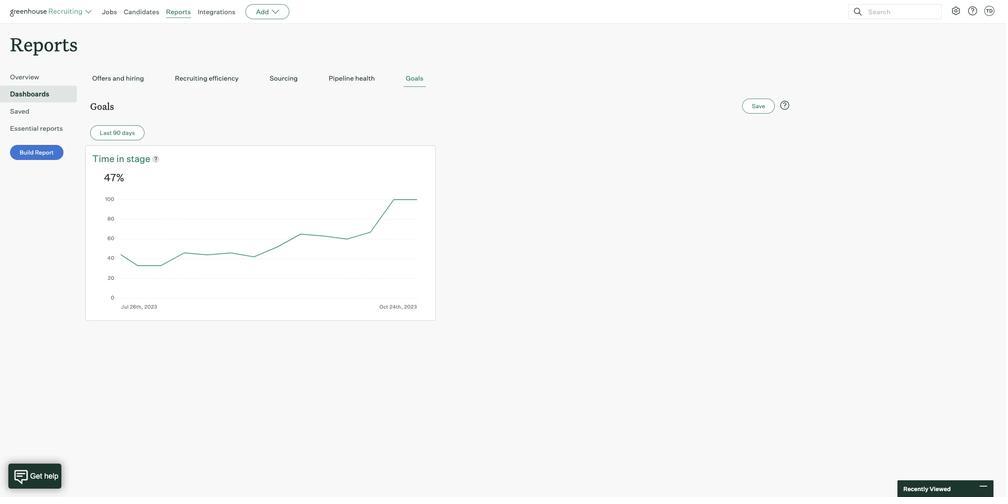 Task type: vqa. For each thing, say whether or not it's contained in the screenshot.
'XYChart' Image
yes



Task type: locate. For each thing, give the bounding box(es) containing it.
0 vertical spatial reports
[[166, 8, 191, 16]]

0 vertical spatial goals
[[406, 74, 424, 82]]

saved link
[[10, 106, 74, 116]]

sourcing
[[270, 74, 298, 82]]

essential
[[10, 124, 39, 133]]

goals button
[[404, 70, 426, 87]]

build report
[[20, 149, 54, 156]]

and
[[113, 74, 125, 82]]

1 horizontal spatial goals
[[406, 74, 424, 82]]

efficiency
[[209, 74, 239, 82]]

sourcing button
[[268, 70, 300, 87]]

reports link
[[166, 8, 191, 16]]

candidates link
[[124, 8, 159, 16]]

offers
[[92, 74, 111, 82]]

jobs link
[[102, 8, 117, 16]]

faq image
[[780, 100, 790, 110]]

viewed
[[930, 485, 952, 492]]

reports
[[166, 8, 191, 16], [10, 32, 78, 56]]

0 horizontal spatial goals
[[90, 100, 114, 112]]

time link
[[92, 153, 117, 165]]

recruiting efficiency
[[175, 74, 239, 82]]

reports down the 'greenhouse recruiting' image
[[10, 32, 78, 56]]

jobs
[[102, 8, 117, 16]]

recently viewed
[[904, 485, 952, 492]]

candidates
[[124, 8, 159, 16]]

greenhouse recruiting image
[[10, 7, 85, 17]]

add
[[256, 8, 269, 16]]

offers and hiring button
[[90, 70, 146, 87]]

td
[[987, 8, 994, 14]]

recruiting efficiency button
[[173, 70, 241, 87]]

Search text field
[[867, 6, 935, 18]]

td button
[[985, 6, 995, 16]]

integrations
[[198, 8, 236, 16]]

stage link
[[126, 153, 150, 165]]

build report button
[[10, 145, 63, 160]]

essential reports
[[10, 124, 63, 133]]

configure image
[[952, 6, 962, 16]]

save
[[753, 102, 766, 110]]

integrations link
[[198, 8, 236, 16]]

health
[[356, 74, 375, 82]]

pipeline
[[329, 74, 354, 82]]

dashboards
[[10, 90, 49, 98]]

last
[[100, 129, 112, 136]]

reports right candidates
[[166, 8, 191, 16]]

0 horizontal spatial reports
[[10, 32, 78, 56]]

days
[[122, 129, 135, 136]]

pipeline health button
[[327, 70, 377, 87]]

goals
[[406, 74, 424, 82], [90, 100, 114, 112]]

time in
[[92, 153, 126, 164]]

add button
[[246, 4, 290, 19]]

tab list containing offers and hiring
[[90, 70, 792, 87]]

td button
[[984, 4, 997, 18]]

stage
[[126, 153, 150, 164]]

build
[[20, 149, 34, 156]]

xychart image
[[104, 197, 417, 310]]

dashboards link
[[10, 89, 74, 99]]

1 vertical spatial goals
[[90, 100, 114, 112]]

pipeline health
[[329, 74, 375, 82]]

tab list
[[90, 70, 792, 87]]

overview
[[10, 73, 39, 81]]



Task type: describe. For each thing, give the bounding box(es) containing it.
overview link
[[10, 72, 74, 82]]

offers and hiring
[[92, 74, 144, 82]]

time
[[92, 153, 115, 164]]

1 vertical spatial reports
[[10, 32, 78, 56]]

hiring
[[126, 74, 144, 82]]

report
[[35, 149, 54, 156]]

essential reports link
[[10, 123, 74, 133]]

last 90 days
[[100, 129, 135, 136]]

47%
[[104, 171, 125, 184]]

save button
[[743, 99, 775, 114]]

last 90 days button
[[90, 125, 145, 140]]

recruiting
[[175, 74, 208, 82]]

goals inside goals button
[[406, 74, 424, 82]]

90
[[113, 129, 121, 136]]

reports
[[40, 124, 63, 133]]

in
[[117, 153, 125, 164]]

in link
[[117, 153, 126, 165]]

1 horizontal spatial reports
[[166, 8, 191, 16]]

recently
[[904, 485, 929, 492]]

saved
[[10, 107, 29, 115]]



